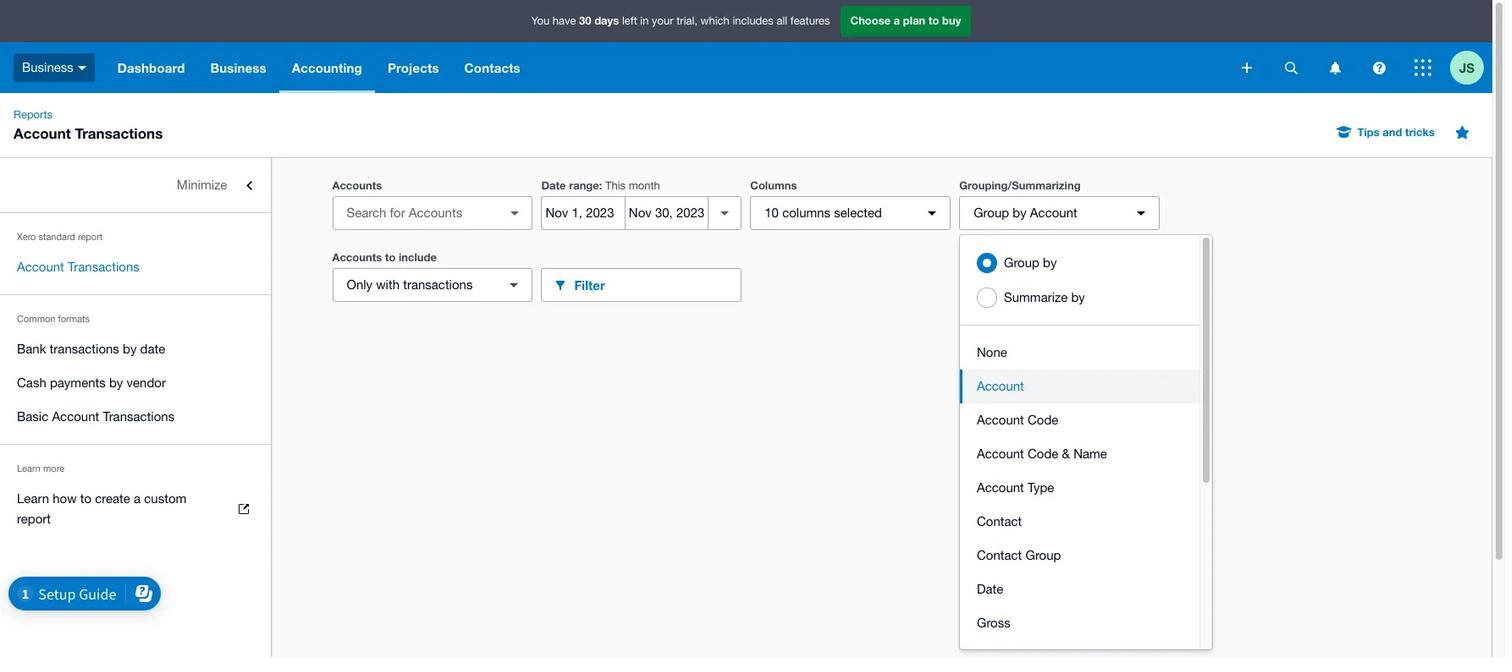 Task type: describe. For each thing, give the bounding box(es) containing it.
features
[[791, 15, 830, 27]]

bank
[[17, 342, 46, 356]]

bank transactions by date link
[[0, 333, 271, 367]]

more
[[1042, 278, 1073, 293]]

reports account transactions
[[14, 108, 163, 142]]

10
[[765, 206, 779, 220]]

a inside learn how to create a custom report
[[134, 492, 141, 506]]

tricks
[[1406, 125, 1435, 139]]

account transactions
[[17, 260, 139, 274]]

common formats
[[17, 314, 90, 324]]

Select start date field
[[542, 197, 625, 229]]

only
[[347, 278, 373, 292]]

you
[[531, 15, 550, 27]]

create
[[95, 492, 130, 506]]

with
[[376, 278, 400, 292]]

cash payments by vendor link
[[0, 367, 271, 400]]

none button
[[960, 336, 1200, 370]]

custom
[[144, 492, 187, 506]]

group by account button
[[959, 196, 1160, 230]]

month
[[629, 179, 660, 192]]

transactions for reports account transactions
[[75, 124, 163, 142]]

remove from favorites image
[[1445, 115, 1479, 149]]

by inside 'link'
[[109, 376, 123, 390]]

date button
[[960, 573, 1200, 607]]

tips and tricks
[[1358, 125, 1435, 139]]

selected
[[834, 206, 882, 220]]

date for date
[[977, 583, 1004, 597]]

basic account transactions link
[[0, 400, 271, 434]]

0 vertical spatial report
[[78, 232, 103, 242]]

contacts button
[[452, 42, 533, 93]]

contact for contact group
[[977, 549, 1022, 563]]

buy
[[942, 14, 961, 27]]

cash payments by vendor
[[17, 376, 166, 390]]

30
[[579, 14, 591, 27]]

account down payments
[[52, 410, 99, 424]]

Select end date field
[[626, 197, 708, 229]]

code for account code
[[1028, 413, 1059, 428]]

accounting button
[[279, 42, 375, 93]]

to inside learn how to create a custom report
[[80, 492, 91, 506]]

you have 30 days left in your trial, which includes all features
[[531, 14, 830, 27]]

common
[[17, 314, 55, 324]]

reports
[[14, 108, 52, 121]]

minimize button
[[0, 168, 271, 202]]

vendor
[[127, 376, 166, 390]]

columns
[[750, 179, 797, 192]]

more
[[43, 464, 64, 474]]

group by button
[[960, 246, 1200, 280]]

have
[[553, 15, 576, 27]]

summarize by button
[[960, 280, 1200, 315]]

code for account code & name
[[1028, 447, 1059, 461]]

account type button
[[960, 472, 1200, 505]]

account type
[[977, 481, 1054, 495]]

bank transactions by date
[[17, 342, 165, 356]]

account inside button
[[977, 413, 1024, 428]]

group by account
[[974, 206, 1078, 220]]

your
[[652, 15, 674, 27]]

by for group by account
[[1013, 206, 1027, 220]]

group inside button
[[1026, 549, 1061, 563]]

account code & name button
[[960, 438, 1200, 472]]

trial,
[[677, 15, 698, 27]]

by left date
[[123, 342, 137, 356]]

date for date range : this month
[[541, 179, 566, 192]]

1 horizontal spatial to
[[385, 251, 396, 264]]

list of convenience dates image
[[708, 196, 742, 230]]

choose
[[850, 14, 891, 27]]

0 horizontal spatial business
[[22, 60, 74, 74]]

how
[[53, 492, 77, 506]]

1 vertical spatial transactions
[[50, 342, 119, 356]]

standard
[[38, 232, 75, 242]]

left
[[622, 15, 637, 27]]

reports link
[[7, 107, 59, 124]]

minimize
[[177, 178, 227, 192]]

learn how to create a custom report link
[[0, 483, 271, 537]]

learn for learn how to create a custom report
[[17, 492, 49, 506]]

contact group button
[[960, 539, 1200, 573]]

includes
[[733, 15, 774, 27]]

account inside 'link'
[[17, 260, 64, 274]]

account code & name
[[977, 447, 1107, 461]]

transactions for basic account transactions
[[103, 410, 175, 424]]

only with transactions button
[[332, 268, 533, 302]]

1 horizontal spatial business
[[210, 60, 266, 75]]

group for group by
[[1004, 256, 1040, 270]]

summarize by
[[1004, 290, 1085, 305]]

transactions inside popup button
[[403, 278, 473, 292]]

projects button
[[375, 42, 452, 93]]

account button
[[960, 370, 1200, 404]]

cash
[[17, 376, 46, 390]]



Task type: vqa. For each thing, say whether or not it's contained in the screenshot.
the of corresponding to Date : End of this month
no



Task type: locate. For each thing, give the bounding box(es) containing it.
1 vertical spatial group
[[1004, 256, 1040, 270]]

accounts up search for accounts text box
[[332, 179, 382, 192]]

group for group by account
[[974, 206, 1009, 220]]

contact inside button
[[977, 515, 1022, 529]]

1 vertical spatial accounts
[[332, 251, 382, 264]]

formats
[[58, 314, 90, 324]]

2 vertical spatial to
[[80, 492, 91, 506]]

2 contact from the top
[[977, 549, 1022, 563]]

&
[[1062, 447, 1070, 461]]

0 vertical spatial group
[[974, 206, 1009, 220]]

range
[[569, 179, 599, 192]]

1 business button from the left
[[0, 42, 105, 93]]

group by
[[1004, 256, 1057, 270]]

account down xero
[[17, 260, 64, 274]]

account down the reports link
[[14, 124, 71, 142]]

2 accounts from the top
[[332, 251, 382, 264]]

None field
[[332, 196, 533, 230]]

accounts for accounts to include
[[332, 251, 382, 264]]

account code button
[[960, 404, 1200, 438]]

1 horizontal spatial transactions
[[403, 278, 473, 292]]

by down group by button
[[1071, 290, 1085, 305]]

account inside popup button
[[1030, 206, 1078, 220]]

plan
[[903, 14, 926, 27]]

xero
[[17, 232, 36, 242]]

account left type
[[977, 481, 1024, 495]]

transactions up minimize button
[[75, 124, 163, 142]]

1 vertical spatial date
[[977, 583, 1004, 597]]

to
[[929, 14, 939, 27], [385, 251, 396, 264], [80, 492, 91, 506]]

transactions inside reports account transactions
[[75, 124, 163, 142]]

code inside button
[[1028, 447, 1059, 461]]

contacts
[[464, 60, 521, 75]]

banner containing js
[[0, 0, 1493, 93]]

0 vertical spatial date
[[541, 179, 566, 192]]

2 business button from the left
[[198, 42, 279, 93]]

1 vertical spatial learn
[[17, 492, 49, 506]]

date left range
[[541, 179, 566, 192]]

summarize
[[1004, 290, 1068, 305]]

learn more
[[17, 464, 64, 474]]

xero standard report
[[17, 232, 103, 242]]

transactions down xero standard report
[[68, 260, 139, 274]]

1 contact from the top
[[977, 515, 1022, 529]]

report inside learn how to create a custom report
[[17, 512, 51, 527]]

contact down account type
[[977, 515, 1022, 529]]

which
[[701, 15, 730, 27]]

2 vertical spatial group
[[1026, 549, 1061, 563]]

1 learn from the top
[[17, 464, 41, 474]]

accounts to include
[[332, 251, 437, 264]]

contact up gross
[[977, 549, 1022, 563]]

0 vertical spatial contact
[[977, 515, 1022, 529]]

columns
[[782, 206, 831, 220]]

0 horizontal spatial report
[[17, 512, 51, 527]]

code inside button
[[1028, 413, 1059, 428]]

2 code from the top
[[1028, 447, 1059, 461]]

group down contact button at the bottom
[[1026, 549, 1061, 563]]

by up more
[[1043, 256, 1057, 270]]

open image
[[498, 196, 532, 230]]

group
[[960, 235, 1212, 658]]

filter
[[574, 277, 605, 293]]

1 horizontal spatial date
[[977, 583, 1004, 597]]

contact button
[[960, 505, 1200, 539]]

projects
[[388, 60, 439, 75]]

dashboard
[[118, 60, 185, 75]]

list box containing group by
[[960, 235, 1200, 658]]

account inside reports account transactions
[[14, 124, 71, 142]]

2 horizontal spatial to
[[929, 14, 939, 27]]

by inside popup button
[[1013, 206, 1027, 220]]

basic
[[17, 410, 48, 424]]

Search for Accounts text field
[[333, 197, 502, 229]]

1 code from the top
[[1028, 413, 1059, 428]]

account up the account code & name
[[977, 413, 1024, 428]]

1 vertical spatial contact
[[977, 549, 1022, 563]]

transactions down the cash payments by vendor 'link'
[[103, 410, 175, 424]]

navigation inside banner
[[105, 42, 1230, 93]]

basic account transactions
[[17, 410, 175, 424]]

transactions
[[403, 278, 473, 292], [50, 342, 119, 356]]

contact group
[[977, 549, 1061, 563]]

this
[[605, 179, 626, 192]]

group up summarize
[[1004, 256, 1040, 270]]

report up 'account transactions'
[[78, 232, 103, 242]]

account down grouping/summarizing
[[1030, 206, 1078, 220]]

date
[[541, 179, 566, 192], [977, 583, 1004, 597]]

account up account type
[[977, 447, 1024, 461]]

navigation
[[105, 42, 1230, 93]]

1 horizontal spatial a
[[894, 14, 900, 27]]

svg image
[[1285, 61, 1298, 74], [78, 66, 86, 70]]

accounts
[[332, 179, 382, 192], [332, 251, 382, 264]]

account down none
[[977, 379, 1024, 394]]

0 vertical spatial to
[[929, 14, 939, 27]]

transactions down include in the top of the page
[[403, 278, 473, 292]]

learn left more
[[17, 464, 41, 474]]

payments
[[50, 376, 106, 390]]

type
[[1028, 481, 1054, 495]]

0 horizontal spatial to
[[80, 492, 91, 506]]

group down grouping/summarizing
[[974, 206, 1009, 220]]

code
[[1028, 413, 1059, 428], [1028, 447, 1059, 461]]

0 horizontal spatial transactions
[[50, 342, 119, 356]]

transactions down formats
[[50, 342, 119, 356]]

0 vertical spatial code
[[1028, 413, 1059, 428]]

only with transactions
[[347, 278, 473, 292]]

contact for contact
[[977, 515, 1022, 529]]

to right "how"
[[80, 492, 91, 506]]

gross button
[[960, 607, 1200, 641]]

:
[[599, 179, 602, 192]]

by inside "button"
[[1071, 290, 1085, 305]]

account inside "button"
[[977, 481, 1024, 495]]

to left include in the top of the page
[[385, 251, 396, 264]]

grouping/summarizing
[[959, 179, 1081, 192]]

js
[[1460, 60, 1475, 75]]

0 vertical spatial learn
[[17, 464, 41, 474]]

0 vertical spatial accounts
[[332, 179, 382, 192]]

0 horizontal spatial svg image
[[78, 66, 86, 70]]

date inside button
[[977, 583, 1004, 597]]

name
[[1074, 447, 1107, 461]]

and
[[1383, 125, 1402, 139]]

js button
[[1450, 42, 1493, 93]]

account transactions link
[[0, 251, 271, 284]]

by for group by
[[1043, 256, 1057, 270]]

1 vertical spatial code
[[1028, 447, 1059, 461]]

learn for learn more
[[17, 464, 41, 474]]

1 horizontal spatial svg image
[[1285, 61, 1298, 74]]

1 horizontal spatial business button
[[198, 42, 279, 93]]

0 vertical spatial a
[[894, 14, 900, 27]]

tips
[[1358, 125, 1380, 139]]

more button
[[1018, 268, 1084, 302]]

0 vertical spatial transactions
[[75, 124, 163, 142]]

1 accounts from the top
[[332, 179, 382, 192]]

date range : this month
[[541, 179, 660, 192]]

accounting
[[292, 60, 362, 75]]

group inside button
[[1004, 256, 1040, 270]]

transactions inside 'link'
[[68, 260, 139, 274]]

transactions
[[75, 124, 163, 142], [68, 260, 139, 274], [103, 410, 175, 424]]

learn how to create a custom report
[[17, 492, 187, 527]]

accounts for accounts
[[332, 179, 382, 192]]

2 learn from the top
[[17, 492, 49, 506]]

svg image
[[1415, 59, 1432, 76], [1330, 61, 1341, 74], [1373, 61, 1386, 74], [1242, 63, 1252, 73]]

report down learn more on the bottom left of the page
[[17, 512, 51, 527]]

days
[[595, 14, 619, 27]]

learn inside learn how to create a custom report
[[17, 492, 49, 506]]

1 vertical spatial transactions
[[68, 260, 139, 274]]

business
[[22, 60, 74, 74], [210, 60, 266, 75]]

to left buy
[[929, 14, 939, 27]]

account
[[14, 124, 71, 142], [1030, 206, 1078, 220], [17, 260, 64, 274], [977, 379, 1024, 394], [52, 410, 99, 424], [977, 413, 1024, 428], [977, 447, 1024, 461], [977, 481, 1024, 495]]

accounts up only
[[332, 251, 382, 264]]

2 vertical spatial transactions
[[103, 410, 175, 424]]

filter button
[[541, 268, 742, 302]]

navigation containing dashboard
[[105, 42, 1230, 93]]

10 columns selected
[[765, 206, 882, 220]]

date up gross
[[977, 583, 1004, 597]]

account code
[[977, 413, 1059, 428]]

a
[[894, 14, 900, 27], [134, 492, 141, 506]]

1 horizontal spatial report
[[78, 232, 103, 242]]

group inside popup button
[[974, 206, 1009, 220]]

contact inside button
[[977, 549, 1022, 563]]

banner
[[0, 0, 1493, 93]]

0 vertical spatial transactions
[[403, 278, 473, 292]]

0 horizontal spatial date
[[541, 179, 566, 192]]

learn down learn more on the bottom left of the page
[[17, 492, 49, 506]]

0 horizontal spatial a
[[134, 492, 141, 506]]

1 vertical spatial report
[[17, 512, 51, 527]]

code up the account code & name
[[1028, 413, 1059, 428]]

code left &
[[1028, 447, 1059, 461]]

in
[[640, 15, 649, 27]]

choose a plan to buy
[[850, 14, 961, 27]]

to inside banner
[[929, 14, 939, 27]]

none
[[977, 345, 1007, 360]]

by down grouping/summarizing
[[1013, 206, 1027, 220]]

date
[[140, 342, 165, 356]]

by for summarize by
[[1071, 290, 1085, 305]]

include
[[399, 251, 437, 264]]

1 vertical spatial a
[[134, 492, 141, 506]]

gross
[[977, 616, 1011, 631]]

0 horizontal spatial business button
[[0, 42, 105, 93]]

tips and tricks button
[[1327, 119, 1445, 146]]

1 vertical spatial to
[[385, 251, 396, 264]]

a left plan
[[894, 14, 900, 27]]

a right the create
[[134, 492, 141, 506]]

by inside button
[[1043, 256, 1057, 270]]

dashboard link
[[105, 42, 198, 93]]

by left vendor
[[109, 376, 123, 390]]

group containing group by
[[960, 235, 1212, 658]]

list box
[[960, 235, 1200, 658]]



